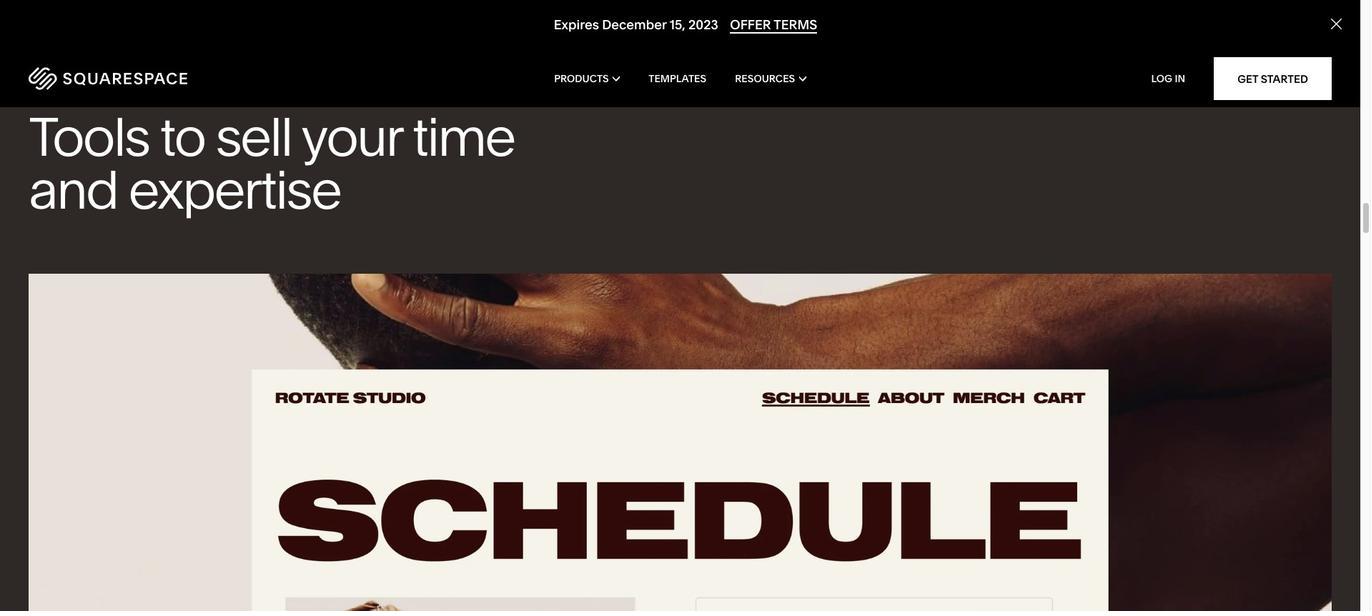 Task type: describe. For each thing, give the bounding box(es) containing it.
squarespace logo link
[[29, 67, 289, 90]]

tools to sell your time and expertise
[[29, 105, 515, 223]]

offer terms
[[730, 17, 818, 33]]

december
[[602, 17, 667, 33]]

templates link
[[649, 50, 707, 107]]

expires
[[554, 17, 599, 33]]

log             in
[[1152, 72, 1186, 85]]

expertise
[[128, 158, 340, 223]]

get
[[1238, 72, 1259, 85]]

resources button
[[735, 50, 806, 107]]

templates
[[649, 72, 707, 85]]

log             in link
[[1152, 72, 1186, 85]]

products button
[[554, 50, 620, 107]]

tools
[[29, 105, 149, 170]]

terms
[[774, 17, 818, 33]]

in
[[1175, 72, 1186, 85]]

offer terms link
[[730, 17, 818, 34]]



Task type: locate. For each thing, give the bounding box(es) containing it.
a fitness brand website with off-white background, maroon text, and a woman working out, offering scheduling capabilities with fitness professionals. image
[[0, 217, 1361, 611]]

to
[[160, 105, 205, 170]]

your
[[301, 105, 402, 170]]

and
[[29, 158, 118, 223]]

offer
[[730, 17, 771, 33]]

resources
[[735, 72, 795, 85]]

time
[[412, 105, 515, 170]]

2023
[[689, 17, 719, 33]]

get started
[[1238, 72, 1308, 85]]

log
[[1152, 72, 1173, 85]]

expires december 15, 2023
[[554, 17, 719, 33]]

get started link
[[1214, 57, 1332, 100]]

started
[[1261, 72, 1308, 85]]

squarespace logo image
[[29, 67, 187, 90]]

15,
[[670, 17, 686, 33]]

sell
[[215, 105, 291, 170]]

products
[[554, 72, 609, 85]]



Task type: vqa. For each thing, say whether or not it's contained in the screenshot.
website
no



